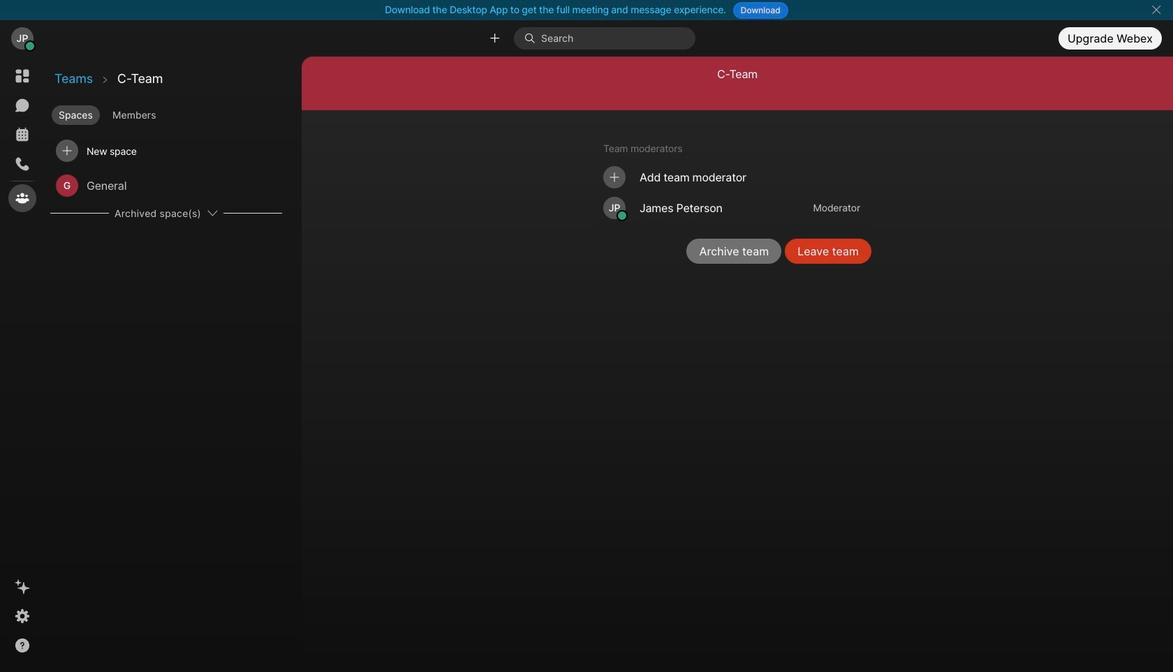 Task type: describe. For each thing, give the bounding box(es) containing it.
team moderators list
[[592, 162, 872, 224]]

webex tab list
[[8, 62, 36, 212]]

arrow down_16 image
[[207, 207, 218, 219]]

james peterson list item
[[592, 193, 872, 223]]



Task type: locate. For each thing, give the bounding box(es) containing it.
tab list
[[49, 100, 300, 126]]

general list item
[[50, 168, 282, 203]]

navigation
[[0, 57, 45, 673]]

add team moderator list item
[[592, 162, 872, 193]]

list item
[[50, 133, 282, 168]]

cancel_16 image
[[1151, 4, 1162, 15]]



